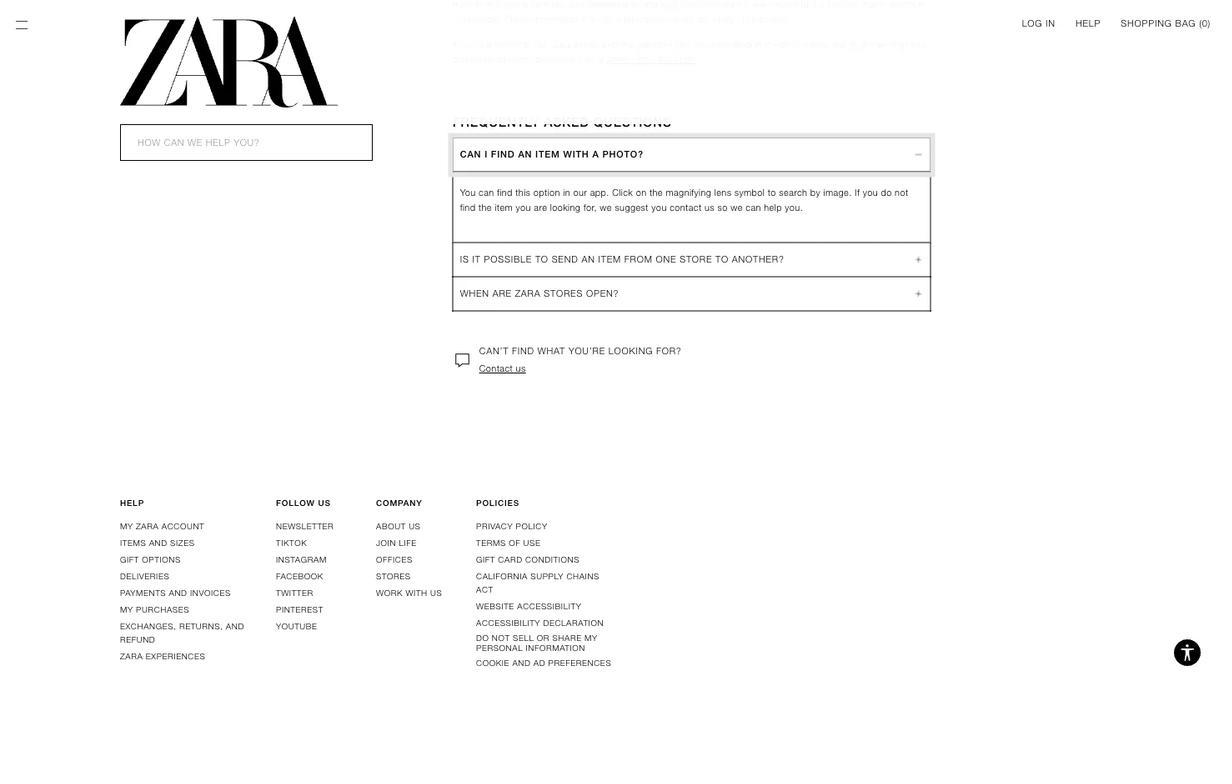 Task type: locate. For each thing, give the bounding box(es) containing it.
we
[[600, 203, 612, 213], [731, 203, 743, 213]]

can
[[872, 39, 887, 49], [479, 188, 494, 198], [746, 203, 762, 213]]

1 vertical spatial zara
[[136, 522, 159, 532]]

0 horizontal spatial our
[[535, 39, 549, 49]]

not right do at the top right of the page
[[895, 188, 909, 198]]

when are zara stores open? button
[[454, 277, 931, 311]]

0 horizontal spatial looking
[[550, 203, 581, 213]]

with left "a"
[[578, 54, 596, 65]]

0 horizontal spatial if
[[453, 39, 458, 49]]

are up complete
[[479, 39, 492, 49]]

in left is
[[755, 39, 763, 49]]

shopping
[[1122, 18, 1173, 28]]

my down payments
[[120, 605, 133, 615]]

payments
[[120, 589, 166, 599]]

2 plus image from the top
[[914, 284, 924, 304]]

and up 'purchases'
[[169, 589, 187, 599]]

0 vertical spatial if
[[453, 39, 458, 49]]

sell
[[513, 634, 534, 644]]

1 vertical spatial plus image
[[914, 284, 924, 304]]

an right send
[[582, 254, 596, 265]]

tiktok
[[276, 538, 307, 548]]

if up complete
[[453, 39, 458, 49]]

less image
[[914, 145, 924, 165], [909, 289, 929, 299]]

2 horizontal spatial in
[[755, 39, 763, 49]]

1 vertical spatial with
[[406, 589, 428, 599]]

follow us
[[276, 498, 331, 508]]

can down symbol
[[746, 203, 762, 213]]

not right is
[[775, 39, 789, 49]]

help link
[[1076, 17, 1102, 30]]

if right image.
[[855, 188, 860, 198]]

2 horizontal spatial can
[[872, 39, 887, 49]]

0 vertical spatial not
[[775, 39, 789, 49]]

1 horizontal spatial looking
[[609, 346, 653, 357]]

policies
[[476, 498, 520, 508]]

us left so
[[705, 203, 715, 213]]

How can we help you? search field
[[120, 124, 373, 161]]

1 horizontal spatial can
[[746, 203, 762, 213]]

are inside you can find this option in our app. click on the magnifying lens symbol to search by image. if you do not find the item you are looking for, we suggest you contact us so we can help you.
[[534, 203, 548, 213]]

garment
[[638, 39, 673, 49]]

are down option
[[534, 203, 548, 213]]

1 horizontal spatial help
[[890, 39, 908, 49]]

send
[[552, 254, 579, 265]]

in left the one
[[495, 39, 502, 49]]

0 vertical spatial plus image
[[914, 250, 924, 270]]

exchanges, returns, and refund link
[[120, 622, 244, 645]]

1 horizontal spatial our
[[574, 188, 588, 198]]

join life link
[[376, 538, 417, 548]]

an
[[518, 149, 533, 160], [582, 254, 596, 265]]

if inside you can find this option in our app. click on the magnifying lens symbol to search by image. if you do not find the item you are looking for, we suggest you contact us so we can help you.
[[855, 188, 860, 198]]

1 horizontal spatial and
[[603, 39, 619, 49]]

looking down option
[[550, 203, 581, 213]]

to left send
[[536, 254, 549, 265]]

zara up items and sizes link
[[136, 522, 159, 532]]

help right in
[[1076, 18, 1102, 28]]

with right work
[[406, 589, 428, 599]]

find down the you
[[460, 203, 476, 213]]

0 horizontal spatial in
[[495, 39, 502, 49]]

experiences
[[146, 652, 206, 662]]

gift
[[120, 555, 139, 565]]

on
[[636, 188, 647, 198]]

my
[[120, 522, 133, 532], [120, 605, 133, 615]]

plus image
[[914, 250, 924, 270], [914, 284, 924, 304]]

1 vertical spatial find
[[460, 203, 476, 213]]

1 we from the left
[[600, 203, 612, 213]]

our
[[535, 39, 549, 49], [834, 39, 848, 49], [574, 188, 588, 198]]

device
[[607, 54, 634, 65]]

and
[[603, 39, 619, 49], [513, 659, 531, 669]]

1 horizontal spatial if
[[855, 188, 860, 198]]

2 we from the left
[[731, 203, 743, 213]]

you're
[[569, 346, 606, 357]]

0 vertical spatial an
[[518, 149, 533, 160]]

is it possible to send an item from one store to another?
[[460, 254, 785, 265]]

it
[[473, 254, 481, 265]]

if
[[453, 39, 458, 49], [855, 188, 860, 198]]

about us join life offices stores work with us
[[376, 522, 443, 599]]

find inside "can't find what you're looking for? contact us"
[[512, 346, 535, 357]]

facebook
[[276, 572, 324, 582]]

not inside "if you are in one of our zara stores and the garment you are interested in is not available, our staff can help you complete an online purchase with a"
[[775, 39, 789, 49]]

stores
[[574, 39, 600, 49]]

my zara account link
[[120, 522, 205, 532]]

our up for,
[[574, 188, 588, 198]]

1 vertical spatial my
[[120, 605, 133, 615]]

us right follow
[[318, 498, 331, 508]]

of
[[509, 538, 521, 548]]

0 vertical spatial help
[[1076, 18, 1102, 28]]

and up options
[[149, 538, 167, 548]]

declaration
[[544, 619, 604, 629]]

options
[[142, 555, 181, 565]]

is
[[765, 39, 772, 49]]

my
[[585, 634, 598, 644]]

item
[[536, 149, 560, 160], [599, 254, 622, 265]]

if you are in one of our zara stores and the garment you are interested in is not available, our staff can help you complete an online purchase with a
[[453, 39, 929, 65]]

2 horizontal spatial and
[[226, 622, 244, 632]]

1 horizontal spatial item
[[599, 254, 622, 265]]

item left from
[[599, 254, 622, 265]]

1 horizontal spatial are
[[534, 203, 548, 213]]

0 vertical spatial zara
[[515, 289, 541, 299]]

1 plus image from the top
[[914, 250, 924, 270]]

1 horizontal spatial help
[[1076, 18, 1102, 28]]

2 my from the top
[[120, 605, 133, 615]]

available,
[[792, 39, 831, 49]]

find
[[497, 188, 513, 198], [460, 203, 476, 213], [512, 346, 535, 357]]

availability of an in-store item element
[[453, 0, 932, 80]]

help up my zara account link
[[120, 498, 144, 508]]

our left staff
[[834, 39, 848, 49]]

looking left for?
[[609, 346, 653, 357]]

0 vertical spatial can
[[872, 39, 887, 49]]

is
[[460, 254, 469, 265]]

0 horizontal spatial help
[[120, 498, 144, 508]]

0 horizontal spatial with
[[406, 589, 428, 599]]

and inside the privacy policy terms of use gift card conditions california supply chains act website accessibility accessibility declaration do not sell or share my personal information cookie and ad preferences
[[513, 659, 531, 669]]

find left what
[[512, 346, 535, 357]]

my up items
[[120, 522, 133, 532]]

0
[[1203, 18, 1209, 28]]

1 horizontal spatial we
[[731, 203, 743, 213]]

1 vertical spatial can
[[479, 188, 494, 198]]

accessibility up accessibility declaration link
[[518, 602, 582, 612]]

to
[[536, 254, 549, 265], [716, 254, 729, 265]]

in right option
[[564, 188, 571, 198]]

1 vertical spatial item
[[599, 254, 622, 265]]

one
[[656, 254, 677, 265]]

you
[[461, 39, 476, 49], [676, 39, 691, 49], [911, 39, 926, 49], [863, 188, 879, 198], [516, 203, 531, 213], [652, 203, 667, 213]]

are up '.'
[[694, 39, 707, 49]]

information
[[526, 644, 586, 654]]

help right staff
[[890, 39, 908, 49]]

help down "to"
[[765, 203, 783, 213]]

if inside "if you are in one of our zara stores and the garment you are interested in is not available, our staff can help you complete an online purchase with a"
[[453, 39, 458, 49]]

the down garment
[[659, 54, 673, 65]]

1 vertical spatial an
[[582, 254, 596, 265]]

0 horizontal spatial help
[[765, 203, 783, 213]]

0 horizontal spatial we
[[600, 203, 612, 213]]

can right staff
[[872, 39, 887, 49]]

zara right are
[[515, 289, 541, 299]]

act
[[476, 585, 494, 595]]

zara down refund
[[120, 652, 143, 662]]

you left do at the top right of the page
[[863, 188, 879, 198]]

us inside you can find this option in our app. click on the magnifying lens symbol to search by image. if you do not find the item you are looking for, we suggest you contact us so we can help you.
[[705, 203, 715, 213]]

and left ad
[[513, 659, 531, 669]]

us right contact
[[516, 364, 526, 374]]

less image
[[909, 255, 929, 265]]

0 vertical spatial item
[[536, 149, 560, 160]]

the inside "if you are in one of our zara stores and the garment you are interested in is not available, our staff can help you complete an online purchase with a"
[[622, 39, 635, 49]]

online
[[508, 54, 533, 65]]

1 vertical spatial not
[[895, 188, 909, 198]]

for?
[[657, 346, 682, 357]]

of
[[524, 39, 532, 49]]

1 horizontal spatial and
[[169, 589, 187, 599]]

and up "a"
[[603, 39, 619, 49]]

and right returns,
[[226, 622, 244, 632]]

0 vertical spatial with
[[578, 54, 596, 65]]

plus image for is it possible to send an item from one store to another?
[[914, 250, 924, 270]]

)
[[1209, 18, 1212, 28]]

1 horizontal spatial in
[[564, 188, 571, 198]]

0 horizontal spatial not
[[775, 39, 789, 49]]

contact
[[670, 203, 702, 213]]

1 vertical spatial looking
[[609, 346, 653, 357]]

our inside you can find this option in our app. click on the magnifying lens symbol to search by image. if you do not find the item you are looking for, we suggest you contact us so we can help you.
[[574, 188, 588, 198]]

1 horizontal spatial an
[[582, 254, 596, 265]]

2 to from the left
[[716, 254, 729, 265]]

0 vertical spatial less image
[[914, 145, 924, 165]]

0 vertical spatial and
[[149, 538, 167, 548]]

you down this
[[516, 203, 531, 213]]

0 vertical spatial and
[[603, 39, 619, 49]]

us
[[705, 203, 715, 213], [516, 364, 526, 374], [318, 498, 331, 508], [409, 522, 421, 532], [431, 589, 443, 599]]

stores
[[376, 572, 411, 582]]

0 horizontal spatial and
[[149, 538, 167, 548]]

0 horizontal spatial to
[[536, 254, 549, 265]]

0 vertical spatial my
[[120, 522, 133, 532]]

privacy
[[476, 522, 513, 532]]

stores link
[[376, 572, 411, 582]]

can right the you
[[479, 188, 494, 198]]

1 vertical spatial help
[[120, 498, 144, 508]]

click
[[613, 188, 633, 198]]

0 horizontal spatial and
[[513, 659, 531, 669]]

1 horizontal spatial with
[[578, 54, 596, 65]]

1 vertical spatial help
[[765, 203, 783, 213]]

refund
[[120, 635, 155, 645]]

and inside "if you are in one of our zara stores and the garment you are interested in is not available, our staff can help you complete an online purchase with a"
[[603, 39, 619, 49]]

you.
[[785, 203, 804, 213]]

pinterest link
[[276, 605, 324, 615]]

accessibility up not
[[476, 619, 541, 629]]

log
[[1023, 18, 1043, 28]]

from
[[637, 54, 656, 65]]

1 vertical spatial and
[[513, 659, 531, 669]]

staff
[[851, 39, 869, 49]]

life
[[399, 538, 417, 548]]

0 vertical spatial looking
[[550, 203, 581, 213]]

1 horizontal spatial not
[[895, 188, 909, 198]]

option
[[534, 188, 561, 198]]

we right for,
[[600, 203, 612, 213]]

open menu image
[[13, 17, 30, 33]]

purchase
[[536, 54, 576, 65]]

find up item
[[497, 188, 513, 198]]

item left with
[[536, 149, 560, 160]]

our right of
[[535, 39, 549, 49]]

0 horizontal spatial can
[[479, 188, 494, 198]]

photo?
[[603, 149, 644, 160]]

0 vertical spatial help
[[890, 39, 908, 49]]

we right so
[[731, 203, 743, 213]]

help inside you can find this option in our app. click on the magnifying lens symbol to search by image. if you do not find the item you are looking for, we suggest you contact us so we can help you.
[[765, 203, 783, 213]]

an right find
[[518, 149, 533, 160]]

1 horizontal spatial to
[[716, 254, 729, 265]]

0 horizontal spatial an
[[518, 149, 533, 160]]

when
[[460, 289, 490, 299]]

store
[[680, 254, 713, 265]]

gift card conditions link
[[476, 555, 580, 565]]

you up complete
[[461, 39, 476, 49]]

help inside "if you are in one of our zara stores and the garment you are interested in is not available, our staff can help you complete an online purchase with a"
[[890, 39, 908, 49]]

2 vertical spatial can
[[746, 203, 762, 213]]

store
[[676, 54, 697, 65]]

1 vertical spatial if
[[855, 188, 860, 198]]

2 vertical spatial find
[[512, 346, 535, 357]]

zara
[[515, 289, 541, 299], [136, 522, 159, 532], [120, 652, 143, 662]]

plus image inside is it possible to send an item from one store to another? dropdown button
[[914, 250, 924, 270]]

help
[[1076, 18, 1102, 28], [120, 498, 144, 508]]

can inside "if you are in one of our zara stores and the garment you are interested in is not available, our staff can help you complete an online purchase with a"
[[872, 39, 887, 49]]

asked
[[545, 115, 590, 129]]

the up 'device'
[[622, 39, 635, 49]]

to right store
[[716, 254, 729, 265]]

plus image inside when are zara stores open? dropdown button
[[914, 284, 924, 304]]



Task type: vqa. For each thing, say whether or not it's contained in the screenshot.
'NEUTRALS' on the left top of the page
no



Task type: describe. For each thing, give the bounding box(es) containing it.
0 horizontal spatial item
[[536, 149, 560, 160]]

2 vertical spatial and
[[226, 622, 244, 632]]

frequently
[[453, 115, 540, 129]]

find
[[491, 149, 515, 160]]

open?
[[587, 289, 619, 299]]

conditions
[[526, 555, 580, 565]]

can i find an item with a photo? button
[[454, 138, 931, 172]]

can't find what you're looking for? contact us
[[480, 346, 682, 374]]

work
[[376, 589, 403, 599]]

the right on
[[650, 188, 663, 198]]

to
[[768, 188, 777, 198]]

plus image for when are zara stores open?
[[914, 284, 924, 304]]

privacy policy link
[[476, 522, 548, 532]]

us up life on the left bottom of the page
[[409, 522, 421, 532]]

looking inside "can't find what you're looking for? contact us"
[[609, 346, 653, 357]]

our for if you are in one of our zara stores and the garment you are interested in is not available, our staff can help you complete an online purchase with a
[[535, 39, 549, 49]]

1 to from the left
[[536, 254, 549, 265]]

california
[[476, 572, 528, 582]]

our for you can find this option in our app. click on the magnifying lens symbol to search by image. if you do not find the item you are looking for, we suggest you contact us so we can help you.
[[574, 188, 588, 198]]

suggest
[[615, 203, 649, 213]]

magnifying
[[666, 188, 712, 198]]

log in link
[[1023, 17, 1056, 30]]

0 status
[[1203, 18, 1209, 28]]

not inside you can find this option in our app. click on the magnifying lens symbol to search by image. if you do not find the item you are looking for, we suggest you contact us so we can help you.
[[895, 188, 909, 198]]

image.
[[824, 188, 852, 198]]

us inside "can't find what you're looking for? contact us"
[[516, 364, 526, 374]]

account
[[162, 522, 205, 532]]

zara inside when are zara stores open? dropdown button
[[515, 289, 541, 299]]

questions
[[594, 115, 672, 129]]

2 horizontal spatial our
[[834, 39, 848, 49]]

deliveries
[[120, 572, 170, 582]]

for,
[[584, 203, 597, 213]]

frequently asked questions
[[453, 115, 672, 129]]

youtube
[[276, 622, 318, 632]]

bag
[[1176, 18, 1197, 28]]

deliveries link
[[120, 572, 170, 582]]

are
[[493, 289, 512, 299]]

join
[[376, 538, 396, 548]]

from
[[625, 254, 653, 265]]

twitter
[[276, 589, 314, 599]]

use
[[524, 538, 541, 548]]

follow
[[276, 498, 315, 508]]

us right work
[[431, 589, 443, 599]]

a
[[593, 149, 600, 160]]

you
[[460, 188, 476, 198]]

you left contact
[[652, 203, 667, 213]]

company
[[376, 498, 423, 508]]

supply
[[531, 572, 564, 582]]

0 vertical spatial find
[[497, 188, 513, 198]]

ad
[[534, 659, 546, 669]]

with
[[564, 149, 590, 160]]

stores
[[544, 289, 583, 299]]

instagram link
[[276, 555, 327, 565]]

with inside "if you are in one of our zara stores and the garment you are interested in is not available, our staff can help you complete an online purchase with a"
[[578, 54, 596, 65]]

app.
[[591, 188, 610, 198]]

lens
[[715, 188, 732, 198]]

symbol
[[735, 188, 765, 198]]

search
[[780, 188, 808, 198]]

looking inside you can find this option in our app. click on the magnifying lens symbol to search by image. if you do not find the item you are looking for, we suggest you contact us so we can help you.
[[550, 203, 581, 213]]

when are zara stores open?
[[460, 289, 619, 299]]

returns,
[[179, 622, 223, 632]]

offices
[[376, 555, 413, 565]]

you right staff
[[911, 39, 926, 49]]

preferences
[[549, 659, 612, 669]]

zara
[[552, 39, 571, 49]]

1 vertical spatial accessibility
[[476, 619, 541, 629]]

terms
[[476, 538, 506, 548]]

1 vertical spatial less image
[[909, 289, 929, 299]]

with inside 'about us join life offices stores work with us'
[[406, 589, 428, 599]]

policy
[[516, 522, 548, 532]]

i
[[485, 149, 488, 160]]

zara experiences link
[[120, 652, 206, 662]]

you can find this option in our app. click on the magnifying lens symbol to search by image. if you do not find the item you are looking for, we suggest you contact us so we can help you.
[[460, 188, 912, 213]]

purchases
[[136, 605, 190, 615]]

california supply chains act link
[[476, 572, 600, 595]]

2 horizontal spatial are
[[694, 39, 707, 49]]

twitter link
[[276, 589, 314, 599]]

cookie
[[476, 659, 510, 669]]

terms of use link
[[476, 538, 541, 548]]

the left item
[[479, 203, 492, 213]]

do not sell or share my personal information button
[[476, 634, 616, 654]]

this
[[516, 188, 531, 198]]

website
[[476, 602, 515, 612]]

accessibility image
[[1172, 637, 1205, 670]]

possible
[[484, 254, 532, 265]]

so
[[718, 203, 728, 213]]

shopping bag ( 0 )
[[1122, 18, 1212, 28]]

pinterest
[[276, 605, 324, 615]]

1 my from the top
[[120, 522, 133, 532]]

1 vertical spatial and
[[169, 589, 187, 599]]

zara logo united states. image
[[120, 17, 338, 108]]

0 vertical spatial accessibility
[[518, 602, 582, 612]]

my purchases link
[[120, 605, 190, 615]]

or
[[537, 634, 550, 644]]

do
[[881, 188, 893, 198]]

interested
[[710, 39, 752, 49]]

another?
[[732, 254, 785, 265]]

about
[[376, 522, 406, 532]]

you up store on the top right
[[676, 39, 691, 49]]

a
[[599, 54, 604, 65]]

tiktok link
[[276, 538, 307, 548]]

an
[[495, 54, 505, 65]]

card
[[498, 555, 523, 565]]

less image inside can i find an item with a photo? dropdown button
[[914, 145, 924, 165]]

instagram
[[276, 555, 327, 565]]

0 horizontal spatial are
[[479, 39, 492, 49]]

what
[[538, 346, 566, 357]]

in inside you can find this option in our app. click on the magnifying lens symbol to search by image. if you do not find the item you are looking for, we suggest you contact us so we can help you.
[[564, 188, 571, 198]]

2 vertical spatial zara
[[120, 652, 143, 662]]

device from the store .
[[607, 54, 700, 65]]



